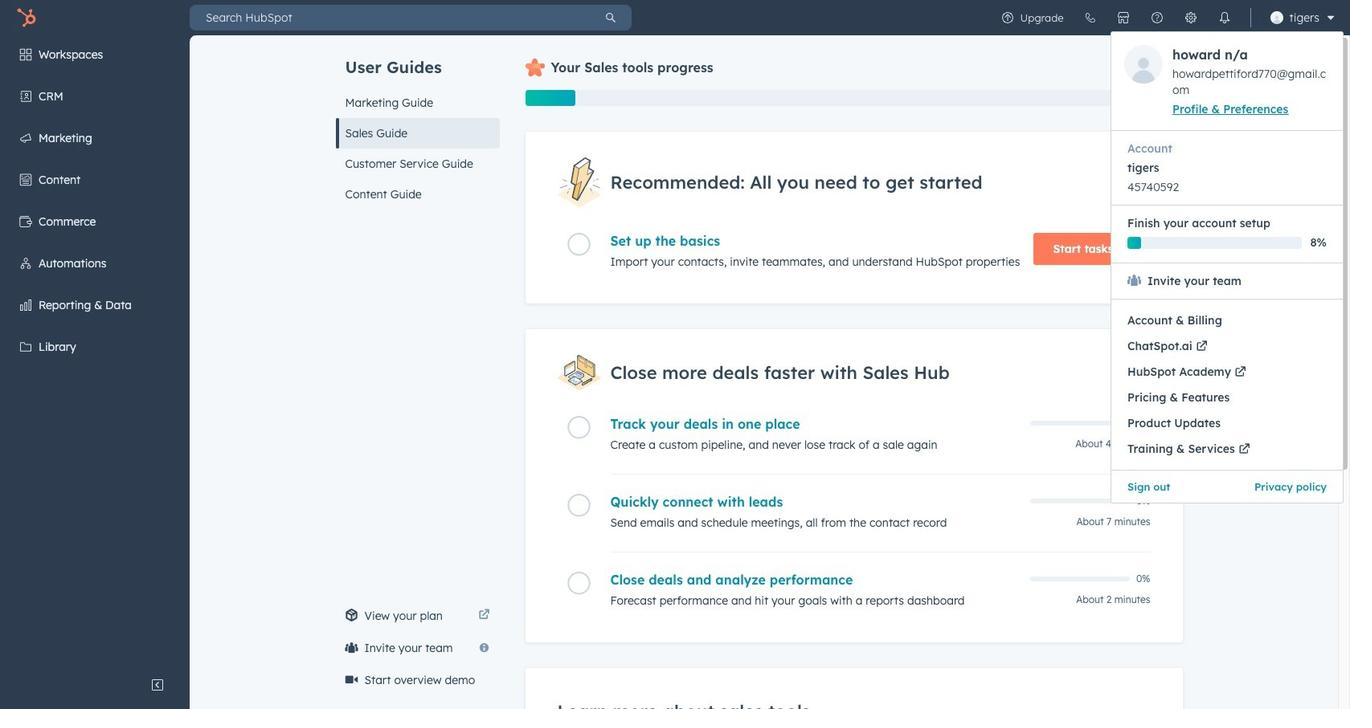 Task type: locate. For each thing, give the bounding box(es) containing it.
howard n/a image
[[1270, 11, 1283, 24], [1124, 45, 1163, 84]]

0 horizontal spatial howard n/a image
[[1124, 45, 1163, 84]]

menu item
[[1111, 4, 1344, 504], [1112, 308, 1343, 334], [1112, 385, 1343, 411], [1112, 411, 1343, 436], [1112, 470, 1227, 503], [1227, 470, 1343, 503]]

1 horizontal spatial howard n/a image
[[1270, 11, 1283, 24]]

howard n/a image down "help" icon
[[1124, 45, 1163, 84]]

help image
[[1151, 11, 1163, 24]]

0 vertical spatial howard n/a image
[[1270, 11, 1283, 24]]

menu
[[991, 0, 1344, 504], [1111, 31, 1344, 504], [0, 35, 190, 669]]

Search HubSpot search field
[[190, 5, 590, 31]]

1 vertical spatial howard n/a image
[[1124, 45, 1163, 84]]

progress bar
[[525, 90, 575, 106]]

link opens in a new window image
[[479, 607, 490, 626], [479, 610, 490, 622]]

howard n/a image right notifications image
[[1270, 11, 1283, 24]]



Task type: describe. For each thing, give the bounding box(es) containing it.
settings image
[[1184, 11, 1197, 24]]

marketplaces image
[[1117, 11, 1130, 24]]

notifications image
[[1218, 11, 1231, 24]]

user guides element
[[336, 35, 499, 210]]

1 link opens in a new window image from the top
[[479, 607, 490, 626]]

2 link opens in a new window image from the top
[[479, 610, 490, 622]]



Task type: vqa. For each thing, say whether or not it's contained in the screenshot.
menu item
yes



